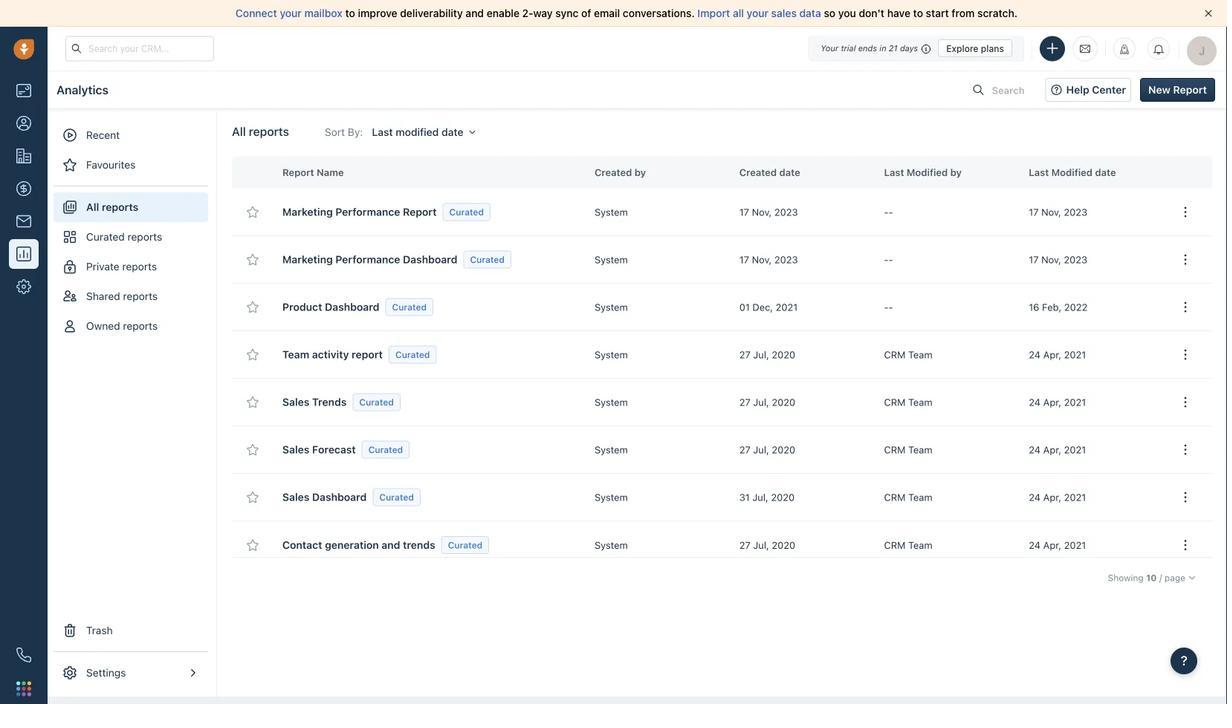 Task type: vqa. For each thing, say whether or not it's contained in the screenshot.
don't
yes



Task type: locate. For each thing, give the bounding box(es) containing it.
to left start
[[913, 7, 923, 19]]

your left mailbox
[[280, 7, 302, 19]]

your
[[821, 43, 839, 53]]

in
[[880, 43, 887, 53]]

1 horizontal spatial to
[[913, 7, 923, 19]]

0 horizontal spatial to
[[345, 7, 355, 19]]

to right mailbox
[[345, 7, 355, 19]]

enable
[[487, 7, 520, 19]]

days
[[900, 43, 918, 53]]

import
[[698, 7, 730, 19]]

to
[[345, 7, 355, 19], [913, 7, 923, 19]]

plans
[[981, 43, 1004, 54]]

1 horizontal spatial your
[[747, 7, 769, 19]]

data
[[800, 7, 821, 19]]

sync
[[556, 7, 579, 19]]

0 horizontal spatial your
[[280, 7, 302, 19]]

connect
[[236, 7, 277, 19]]

your right 'all'
[[747, 7, 769, 19]]

phone element
[[9, 641, 39, 671]]

close image
[[1205, 10, 1212, 17]]

your
[[280, 7, 302, 19], [747, 7, 769, 19]]

phone image
[[16, 648, 31, 663]]

what's new image
[[1120, 44, 1130, 55]]

mailbox
[[304, 7, 343, 19]]

improve
[[358, 7, 397, 19]]

scratch.
[[978, 7, 1018, 19]]

so
[[824, 7, 836, 19]]



Task type: describe. For each thing, give the bounding box(es) containing it.
start
[[926, 7, 949, 19]]

explore plans link
[[938, 39, 1012, 57]]

2 to from the left
[[913, 7, 923, 19]]

2 your from the left
[[747, 7, 769, 19]]

you
[[838, 7, 856, 19]]

your trial ends in 21 days
[[821, 43, 918, 53]]

explore plans
[[946, 43, 1004, 54]]

deliverability
[[400, 7, 463, 19]]

from
[[952, 7, 975, 19]]

have
[[887, 7, 911, 19]]

1 your from the left
[[280, 7, 302, 19]]

sales
[[771, 7, 797, 19]]

connect your mailbox link
[[236, 7, 345, 19]]

of
[[581, 7, 591, 19]]

trial
[[841, 43, 856, 53]]

don't
[[859, 7, 885, 19]]

ends
[[858, 43, 877, 53]]

email
[[594, 7, 620, 19]]

freshworks switcher image
[[16, 682, 31, 697]]

2-
[[522, 7, 533, 19]]

and
[[466, 7, 484, 19]]

conversations.
[[623, 7, 695, 19]]

way
[[533, 7, 553, 19]]

all
[[733, 7, 744, 19]]

1 to from the left
[[345, 7, 355, 19]]

import all your sales data link
[[698, 7, 824, 19]]

send email image
[[1080, 43, 1091, 55]]

explore
[[946, 43, 979, 54]]

21
[[889, 43, 898, 53]]

Search your CRM... text field
[[65, 36, 214, 61]]

connect your mailbox to improve deliverability and enable 2-way sync of email conversations. import all your sales data so you don't have to start from scratch.
[[236, 7, 1018, 19]]



